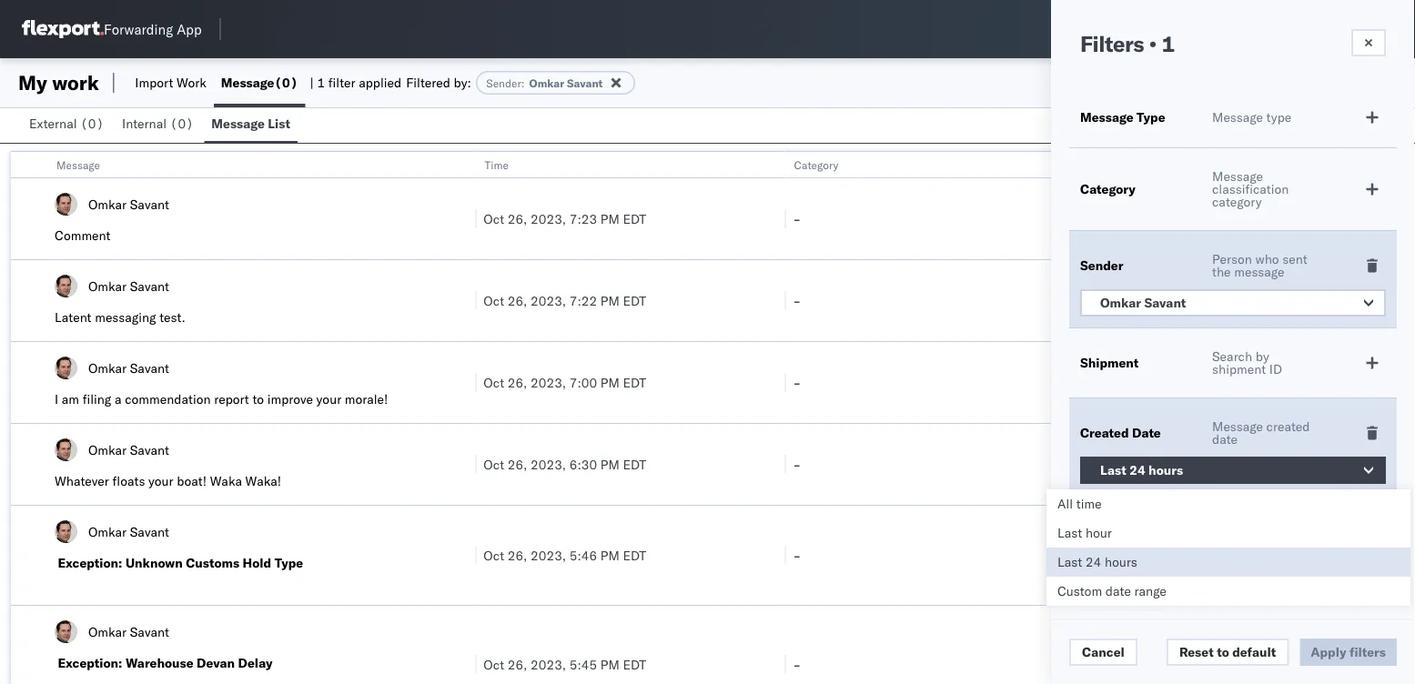 Task type: describe. For each thing, give the bounding box(es) containing it.
oct 26, 2023, 7:22 pm edt
[[484, 293, 646, 309]]

0 horizontal spatial type
[[275, 555, 303, 571]]

omkar inside button
[[1101, 295, 1142, 311]]

savant for oct 26, 2023, 7:23 pm edt
[[130, 196, 169, 212]]

filtered
[[406, 75, 451, 91]]

internal (0) button
[[115, 107, 204, 143]]

latent messaging test.
[[55, 310, 186, 325]]

7:00
[[570, 375, 597, 391]]

oct 26, 2023, 5:46 pm edt
[[484, 548, 646, 564]]

flex- for oct 26, 2023, 7:22 pm edt
[[1103, 293, 1141, 309]]

edt for oct 26, 2023, 5:45 pm edt
[[623, 657, 646, 673]]

forwarding app
[[104, 20, 202, 38]]

sender for sender
[[1081, 258, 1124, 274]]

edt for oct 26, 2023, 7:23 pm edt
[[623, 211, 646, 227]]

import work
[[135, 75, 207, 91]]

omkar for oct 26, 2023, 7:23 pm edt
[[88, 196, 127, 212]]

app
[[177, 20, 202, 38]]

pm for 5:46
[[601, 548, 620, 564]]

devan
[[197, 655, 235, 671]]

458574 for oct 26, 2023, 5:45 pm edt
[[1141, 657, 1189, 673]]

26, for oct 26, 2023, 7:00 pm edt
[[508, 375, 528, 391]]

item/shipment
[[1171, 158, 1246, 172]]

6:30
[[570, 457, 597, 472]]

oct 26, 2023, 7:00 pm edt
[[484, 375, 646, 391]]

related
[[1104, 158, 1142, 172]]

pm for 7:00
[[601, 375, 620, 391]]

reset
[[1180, 645, 1214, 660]]

import
[[135, 75, 173, 91]]

work for related
[[1145, 158, 1169, 172]]

hours inside button
[[1149, 462, 1184, 478]]

2023, for 5:46
[[531, 548, 566, 564]]

message for message list
[[212, 116, 265, 132]]

omkar savant for oct 26, 2023, 7:23 pm edt
[[88, 196, 169, 212]]

- for oct 26, 2023, 5:46 pm edt
[[793, 548, 801, 564]]

default
[[1233, 645, 1277, 660]]

message for message created date
[[1213, 419, 1264, 435]]

last 24 hours inside button
[[1101, 462, 1184, 478]]

last 24 hours inside list box
[[1058, 554, 1138, 570]]

commendation
[[125, 391, 211, 407]]

pm for 5:45
[[601, 657, 620, 673]]

omkar savant for oct 26, 2023, 6:30 pm edt
[[88, 442, 169, 458]]

exception: unknown customs hold type
[[58, 555, 303, 571]]

report
[[214, 391, 249, 407]]

warehouse
[[126, 655, 194, 671]]

1 vertical spatial 1
[[317, 75, 325, 91]]

floats
[[112, 473, 145, 489]]

flex- for oct 26, 2023, 5:46 pm edt
[[1103, 548, 1141, 564]]

edt for oct 26, 2023, 5:46 pm edt
[[623, 548, 646, 564]]

458574 for oct 26, 2023, 7:22 pm edt
[[1141, 293, 1189, 309]]

reset to default
[[1180, 645, 1277, 660]]

custom
[[1058, 584, 1103, 599]]

internal (0)
[[122, 116, 194, 132]]

omkar for oct 26, 2023, 7:22 pm edt
[[88, 278, 127, 294]]

1 horizontal spatial category
[[1081, 181, 1136, 197]]

all
[[1058, 496, 1073, 512]]

my
[[18, 70, 47, 95]]

flex- 458574 for oct 26, 2023, 5:45 pm edt
[[1103, 657, 1189, 673]]

search
[[1213, 349, 1253, 365]]

- for oct 26, 2023, 6:30 pm edt
[[793, 457, 801, 472]]

2 vertical spatial last
[[1058, 554, 1083, 570]]

boat!
[[177, 473, 207, 489]]

sent
[[1283, 251, 1308, 267]]

flex- for oct 26, 2023, 7:23 pm edt
[[1103, 211, 1141, 227]]

date
[[1133, 425, 1161, 441]]

savant right :
[[567, 76, 603, 90]]

0 vertical spatial to
[[253, 391, 264, 407]]

•
[[1149, 30, 1157, 57]]

omkar savant for oct 26, 2023, 5:46 pm edt
[[88, 524, 169, 540]]

whatever floats your boat! waka waka!
[[55, 473, 281, 489]]

date inside list box
[[1106, 584, 1131, 599]]

time
[[1077, 496, 1102, 512]]

2023, for 6:30
[[531, 457, 566, 472]]

flex- for oct 26, 2023, 6:30 pm edt
[[1103, 457, 1141, 472]]

edt for oct 26, 2023, 7:22 pm edt
[[623, 293, 646, 309]]

omkar savant for oct 26, 2023, 7:22 pm edt
[[88, 278, 169, 294]]

0 horizontal spatial your
[[148, 473, 174, 489]]

message list button
[[204, 107, 298, 143]]

improve
[[267, 391, 313, 407]]

savant for oct 26, 2023, 7:00 pm edt
[[130, 360, 169, 376]]

resize handle column header for category
[[1073, 152, 1095, 685]]

waka
[[210, 473, 242, 489]]

a
[[115, 391, 122, 407]]

1366815
[[1141, 457, 1197, 472]]

external
[[29, 116, 77, 132]]

shipment
[[1213, 361, 1266, 377]]

flex- 458574 for oct 26, 2023, 7:23 pm edt
[[1103, 211, 1189, 227]]

2023, for 7:22
[[531, 293, 566, 309]]

messaging
[[95, 310, 156, 325]]

oct for oct 26, 2023, 7:23 pm edt
[[484, 211, 504, 227]]

7:22
[[570, 293, 597, 309]]

2023, for 7:23
[[531, 211, 566, 227]]

internal
[[122, 116, 167, 132]]

oct 26, 2023, 5:45 pm edt
[[484, 657, 646, 673]]

morale!
[[345, 391, 388, 407]]

message for message type
[[1213, 109, 1264, 125]]

oct for oct 26, 2023, 7:00 pm edt
[[484, 375, 504, 391]]

all time
[[1058, 496, 1102, 512]]

flex- 2271801
[[1103, 548, 1197, 564]]

oct 26, 2023, 6:30 pm edt
[[484, 457, 646, 472]]

savant for oct 26, 2023, 5:45 pm edt
[[130, 624, 169, 640]]

flex- 1366815
[[1103, 457, 1197, 472]]

search by shipment id
[[1213, 349, 1283, 377]]

last hour
[[1058, 525, 1112, 541]]

flexport. image
[[22, 20, 104, 38]]

message created date
[[1213, 419, 1310, 447]]

waka!
[[245, 473, 281, 489]]

created
[[1267, 419, 1310, 435]]

edt for oct 26, 2023, 6:30 pm edt
[[623, 457, 646, 472]]

flex- 1854269
[[1103, 375, 1197, 391]]

| 1 filter applied filtered by:
[[310, 75, 471, 91]]

hold
[[243, 555, 271, 571]]

customs
[[186, 555, 240, 571]]

import work button
[[128, 58, 214, 107]]

the
[[1213, 264, 1231, 280]]

0 vertical spatial your
[[316, 391, 342, 407]]

2023, for 7:00
[[531, 375, 566, 391]]

2271801
[[1141, 548, 1197, 564]]

message for message classification category
[[1213, 168, 1264, 184]]

26, for oct 26, 2023, 7:22 pm edt
[[508, 293, 528, 309]]

7:23
[[570, 211, 597, 227]]

oct for oct 26, 2023, 5:45 pm edt
[[484, 657, 504, 673]]

pm for 7:23
[[601, 211, 620, 227]]

omkar right :
[[529, 76, 564, 90]]

message type
[[1081, 109, 1166, 125]]

time
[[485, 158, 509, 172]]

oct for oct 26, 2023, 6:30 pm edt
[[484, 457, 504, 472]]

comment
[[55, 228, 111, 244]]

message classification category
[[1213, 168, 1289, 210]]

classification
[[1213, 181, 1289, 197]]

last inside button
[[1101, 462, 1127, 478]]

message for message
[[56, 158, 100, 172]]

(0) for message (0)
[[274, 75, 298, 91]]

sender for sender : omkar savant
[[486, 76, 521, 90]]



Task type: locate. For each thing, give the bounding box(es) containing it.
omkar for oct 26, 2023, 7:00 pm edt
[[88, 360, 127, 376]]

1 458574 from the top
[[1141, 211, 1189, 227]]

0 horizontal spatial category
[[794, 158, 839, 172]]

flex- 458574 up the shipment on the bottom right of page
[[1103, 293, 1189, 309]]

2 flex- 458574 from the top
[[1103, 293, 1189, 309]]

exception:
[[58, 555, 122, 571], [58, 655, 122, 671]]

1 resize handle column header from the left
[[454, 152, 476, 685]]

last up custom
[[1058, 554, 1083, 570]]

omkar up floats at the bottom left of page
[[88, 442, 127, 458]]

unknown
[[126, 555, 183, 571]]

message up category
[[1213, 168, 1264, 184]]

6 oct from the top
[[484, 657, 504, 673]]

savant for oct 26, 2023, 7:22 pm edt
[[130, 278, 169, 294]]

1 vertical spatial type
[[275, 555, 303, 571]]

omkar up warehouse
[[88, 624, 127, 640]]

to right report
[[253, 391, 264, 407]]

0 vertical spatial 458574
[[1141, 211, 1189, 227]]

3 flex- from the top
[[1103, 375, 1141, 391]]

flex- for oct 26, 2023, 7:00 pm edt
[[1103, 375, 1141, 391]]

26, left 7:22
[[508, 293, 528, 309]]

1 vertical spatial last
[[1058, 525, 1083, 541]]

forwarding
[[104, 20, 173, 38]]

3 458574 from the top
[[1141, 657, 1189, 673]]

4 oct from the top
[[484, 457, 504, 472]]

hours inside list box
[[1105, 554, 1138, 570]]

6 2023, from the top
[[531, 657, 566, 673]]

1 26, from the top
[[508, 211, 528, 227]]

pm for 7:22
[[601, 293, 620, 309]]

2 26, from the top
[[508, 293, 528, 309]]

(0) for external (0)
[[80, 116, 104, 132]]

category
[[1213, 194, 1262, 210]]

6 pm from the top
[[601, 657, 620, 673]]

savant for oct 26, 2023, 6:30 pm edt
[[130, 442, 169, 458]]

1 horizontal spatial hours
[[1149, 462, 1184, 478]]

1 vertical spatial 458574
[[1141, 293, 1189, 309]]

oct down time
[[484, 211, 504, 227]]

2023, left 6:30
[[531, 457, 566, 472]]

resize handle column header for message
[[454, 152, 476, 685]]

(0) right internal
[[170, 116, 194, 132]]

oct for oct 26, 2023, 5:46 pm edt
[[484, 548, 504, 564]]

resize handle column header
[[454, 152, 476, 685], [763, 152, 785, 685], [1073, 152, 1095, 685], [1383, 152, 1405, 685]]

savant down internal (0) button
[[130, 196, 169, 212]]

5 - from the top
[[793, 548, 801, 564]]

oct for oct 26, 2023, 7:22 pm edt
[[484, 293, 504, 309]]

458574 up the 1854269
[[1141, 293, 1189, 309]]

message left type on the top right of the page
[[1213, 109, 1264, 125]]

24 inside button
[[1130, 462, 1146, 478]]

pm right the 5:45
[[601, 657, 620, 673]]

hours
[[1149, 462, 1184, 478], [1105, 554, 1138, 570]]

type up related work item/shipment
[[1137, 109, 1166, 125]]

1 exception: from the top
[[58, 555, 122, 571]]

oct 26, 2023, 7:23 pm edt
[[484, 211, 646, 227]]

flex- 458574 for oct 26, 2023, 7:22 pm edt
[[1103, 293, 1189, 309]]

0 vertical spatial hours
[[1149, 462, 1184, 478]]

1 horizontal spatial sender
[[1081, 258, 1124, 274]]

pm right 7:22
[[601, 293, 620, 309]]

last 24 hours
[[1101, 462, 1184, 478], [1058, 554, 1138, 570]]

26, for oct 26, 2023, 6:30 pm edt
[[508, 457, 528, 472]]

1 flex- from the top
[[1103, 211, 1141, 227]]

1 horizontal spatial work
[[1145, 158, 1169, 172]]

- for oct 26, 2023, 7:23 pm edt
[[793, 211, 801, 227]]

26, left the 7:00
[[508, 375, 528, 391]]

message for message (0)
[[221, 75, 274, 91]]

3 pm from the top
[[601, 375, 620, 391]]

pm right the 7:00
[[601, 375, 620, 391]]

my work
[[18, 70, 99, 95]]

4 26, from the top
[[508, 457, 528, 472]]

edt right the 7:00
[[623, 375, 646, 391]]

omkar up filing at the left bottom of the page
[[88, 360, 127, 376]]

1 vertical spatial work
[[1145, 158, 1169, 172]]

2 horizontal spatial (0)
[[274, 75, 298, 91]]

458574
[[1141, 211, 1189, 227], [1141, 293, 1189, 309], [1141, 657, 1189, 673]]

1 right |
[[317, 75, 325, 91]]

2 pm from the top
[[601, 293, 620, 309]]

4 resize handle column header from the left
[[1383, 152, 1405, 685]]

work
[[52, 70, 99, 95], [1145, 158, 1169, 172]]

hours down 'date'
[[1149, 462, 1184, 478]]

2023, left 7:22
[[531, 293, 566, 309]]

hours up custom date range
[[1105, 554, 1138, 570]]

external (0)
[[29, 116, 104, 132]]

omkar savant for oct 26, 2023, 5:45 pm edt
[[88, 624, 169, 640]]

0 vertical spatial date
[[1213, 432, 1238, 447]]

1 vertical spatial flex- 458574
[[1103, 293, 1189, 309]]

savant up 'unknown'
[[130, 524, 169, 540]]

4 2023, from the top
[[531, 457, 566, 472]]

flex- 458574 down related
[[1103, 211, 1189, 227]]

flex- 458574 down range
[[1103, 657, 1189, 673]]

work for my
[[52, 70, 99, 95]]

5:46
[[570, 548, 597, 564]]

omkar savant up the shipment on the bottom right of page
[[1101, 295, 1186, 311]]

0 vertical spatial 1
[[1162, 30, 1175, 57]]

458574 for oct 26, 2023, 7:23 pm edt
[[1141, 211, 1189, 227]]

date inside message created date
[[1213, 432, 1238, 447]]

flex- down created date
[[1103, 457, 1141, 472]]

0 vertical spatial flex- 458574
[[1103, 211, 1189, 227]]

latent
[[55, 310, 92, 325]]

resize handle column header for time
[[763, 152, 785, 685]]

5 pm from the top
[[601, 548, 620, 564]]

omkar savant up messaging
[[88, 278, 169, 294]]

oct left 6:30
[[484, 457, 504, 472]]

omkar savant up floats at the bottom left of page
[[88, 442, 169, 458]]

- for oct 26, 2023, 5:45 pm edt
[[793, 657, 801, 673]]

26, for oct 26, 2023, 7:23 pm edt
[[508, 211, 528, 227]]

message inside message created date
[[1213, 419, 1264, 435]]

1 horizontal spatial your
[[316, 391, 342, 407]]

who
[[1256, 251, 1280, 267]]

date
[[1213, 432, 1238, 447], [1106, 584, 1131, 599]]

message type
[[1213, 109, 1292, 125]]

resize handle column header for related work item/shipment
[[1383, 152, 1405, 685]]

omkar down floats at the bottom left of page
[[88, 524, 127, 540]]

omkar savant up warehouse
[[88, 624, 169, 640]]

pm right 7:23
[[601, 211, 620, 227]]

last 24 hours down 'date'
[[1101, 462, 1184, 478]]

created date
[[1081, 425, 1161, 441]]

1 horizontal spatial (0)
[[170, 116, 194, 132]]

26, down time
[[508, 211, 528, 227]]

26,
[[508, 211, 528, 227], [508, 293, 528, 309], [508, 375, 528, 391], [508, 457, 528, 472], [508, 548, 528, 564], [508, 657, 528, 673]]

1
[[1162, 30, 1175, 57], [317, 75, 325, 91]]

1 vertical spatial sender
[[1081, 258, 1124, 274]]

0 vertical spatial last
[[1101, 462, 1127, 478]]

5 edt from the top
[[623, 548, 646, 564]]

0 horizontal spatial 1
[[317, 75, 325, 91]]

message up the last 24 hours button
[[1213, 419, 1264, 435]]

26, for oct 26, 2023, 5:45 pm edt
[[508, 657, 528, 673]]

3 oct from the top
[[484, 375, 504, 391]]

3 flex- 458574 from the top
[[1103, 657, 1189, 673]]

omkar savant
[[88, 196, 169, 212], [88, 278, 169, 294], [1101, 295, 1186, 311], [88, 360, 169, 376], [88, 442, 169, 458], [88, 524, 169, 540], [88, 624, 169, 640]]

1 vertical spatial last 24 hours
[[1058, 554, 1138, 570]]

pm right "5:46"
[[601, 548, 620, 564]]

4 edt from the top
[[623, 457, 646, 472]]

6 26, from the top
[[508, 657, 528, 673]]

0 vertical spatial sender
[[486, 76, 521, 90]]

1 vertical spatial your
[[148, 473, 174, 489]]

pm for 6:30
[[601, 457, 620, 472]]

5:45
[[570, 657, 597, 673]]

6 flex- from the top
[[1103, 657, 1141, 673]]

flex- up the shipment on the bottom right of page
[[1103, 293, 1141, 309]]

6 edt from the top
[[623, 657, 646, 673]]

flex- down custom date range
[[1103, 657, 1141, 673]]

flex-
[[1103, 211, 1141, 227], [1103, 293, 1141, 309], [1103, 375, 1141, 391], [1103, 457, 1141, 472], [1103, 548, 1141, 564], [1103, 657, 1141, 673]]

0 horizontal spatial to
[[253, 391, 264, 407]]

1 right •
[[1162, 30, 1175, 57]]

Search Shipments (/) text field
[[1067, 15, 1243, 43]]

message
[[1235, 264, 1285, 280]]

last
[[1101, 462, 1127, 478], [1058, 525, 1083, 541], [1058, 554, 1083, 570]]

4 - from the top
[[793, 457, 801, 472]]

filter
[[328, 75, 356, 91]]

savant up test.
[[130, 278, 169, 294]]

omkar for oct 26, 2023, 5:45 pm edt
[[88, 624, 127, 640]]

edt right 7:22
[[623, 293, 646, 309]]

edt for oct 26, 2023, 7:00 pm edt
[[623, 375, 646, 391]]

message up related
[[1081, 109, 1134, 125]]

work up external (0) at top left
[[52, 70, 99, 95]]

oct left 7:22
[[484, 293, 504, 309]]

last 24 hours down hour
[[1058, 554, 1138, 570]]

oct
[[484, 211, 504, 227], [484, 293, 504, 309], [484, 375, 504, 391], [484, 457, 504, 472], [484, 548, 504, 564], [484, 657, 504, 673]]

last down created date
[[1101, 462, 1127, 478]]

list box
[[1047, 490, 1411, 606]]

1 vertical spatial exception:
[[58, 655, 122, 671]]

:
[[521, 76, 525, 90]]

0 vertical spatial work
[[52, 70, 99, 95]]

your
[[316, 391, 342, 407], [148, 473, 174, 489]]

by
[[1256, 349, 1270, 365]]

exception: for exception: unknown customs hold type
[[58, 555, 122, 571]]

pm right 6:30
[[601, 457, 620, 472]]

message inside button
[[212, 116, 265, 132]]

0 horizontal spatial sender
[[486, 76, 521, 90]]

last left hour
[[1058, 525, 1083, 541]]

list
[[268, 116, 290, 132]]

0 horizontal spatial hours
[[1105, 554, 1138, 570]]

exception: left 'unknown'
[[58, 555, 122, 571]]

omkar up latent messaging test.
[[88, 278, 127, 294]]

5 26, from the top
[[508, 548, 528, 564]]

exception: for exception: warehouse devan delay
[[58, 655, 122, 671]]

message inside message classification category
[[1213, 168, 1264, 184]]

4 pm from the top
[[601, 457, 620, 472]]

edt right "5:46"
[[623, 548, 646, 564]]

24 inside list box
[[1086, 554, 1102, 570]]

date left range
[[1106, 584, 1131, 599]]

2 exception: from the top
[[58, 655, 122, 671]]

2023, left 7:23
[[531, 211, 566, 227]]

1 horizontal spatial 1
[[1162, 30, 1175, 57]]

3 - from the top
[[793, 375, 801, 391]]

exception: left warehouse
[[58, 655, 122, 671]]

(0) left |
[[274, 75, 298, 91]]

omkar up the shipment on the bottom right of page
[[1101, 295, 1142, 311]]

flex- 458574
[[1103, 211, 1189, 227], [1103, 293, 1189, 309], [1103, 657, 1189, 673]]

(0) right external
[[80, 116, 104, 132]]

message (0)
[[221, 75, 298, 91]]

omkar savant up comment
[[88, 196, 169, 212]]

24 down hour
[[1086, 554, 1102, 570]]

2 oct from the top
[[484, 293, 504, 309]]

to right reset
[[1217, 645, 1230, 660]]

24
[[1130, 462, 1146, 478], [1086, 554, 1102, 570]]

5 oct from the top
[[484, 548, 504, 564]]

filing
[[83, 391, 111, 407]]

message list
[[212, 116, 290, 132]]

1 horizontal spatial type
[[1137, 109, 1166, 125]]

edt right 7:23
[[623, 211, 646, 227]]

1 vertical spatial category
[[1081, 181, 1136, 197]]

message down external (0) button
[[56, 158, 100, 172]]

1 edt from the top
[[623, 211, 646, 227]]

1 horizontal spatial to
[[1217, 645, 1230, 660]]

applied
[[359, 75, 402, 91]]

0 vertical spatial category
[[794, 158, 839, 172]]

type right 'hold' at bottom
[[275, 555, 303, 571]]

delay
[[238, 655, 273, 671]]

1 horizontal spatial date
[[1213, 432, 1238, 447]]

id
[[1270, 361, 1283, 377]]

your left boat!
[[148, 473, 174, 489]]

oct left the 7:00
[[484, 375, 504, 391]]

0 horizontal spatial date
[[1106, 584, 1131, 599]]

-
[[793, 211, 801, 227], [793, 293, 801, 309], [793, 375, 801, 391], [793, 457, 801, 472], [793, 548, 801, 564], [793, 657, 801, 673]]

cancel button
[[1070, 639, 1138, 666]]

flex- down the shipment on the bottom right of page
[[1103, 375, 1141, 391]]

omkar savant button
[[1081, 289, 1386, 317]]

forwarding app link
[[22, 20, 202, 38]]

filters • 1
[[1081, 30, 1175, 57]]

omkar savant up a in the left of the page
[[88, 360, 169, 376]]

2023, for 5:45
[[531, 657, 566, 673]]

savant up the commendation
[[130, 360, 169, 376]]

2023, left the 5:45
[[531, 657, 566, 673]]

458574 right cancel button
[[1141, 657, 1189, 673]]

i
[[55, 391, 58, 407]]

- for oct 26, 2023, 7:00 pm edt
[[793, 375, 801, 391]]

oct left "5:46"
[[484, 548, 504, 564]]

0 horizontal spatial work
[[52, 70, 99, 95]]

external (0) button
[[22, 107, 115, 143]]

1 vertical spatial to
[[1217, 645, 1230, 660]]

2 vertical spatial 458574
[[1141, 657, 1189, 673]]

edt right the 5:45
[[623, 657, 646, 673]]

edt right 6:30
[[623, 457, 646, 472]]

6 - from the top
[[793, 657, 801, 673]]

oct left the 5:45
[[484, 657, 504, 673]]

1 vertical spatial 24
[[1086, 554, 1102, 570]]

flex- down hour
[[1103, 548, 1141, 564]]

to inside reset to default button
[[1217, 645, 1230, 660]]

2023, left "5:46"
[[531, 548, 566, 564]]

savant up whatever floats your boat! waka waka!
[[130, 442, 169, 458]]

3 26, from the top
[[508, 375, 528, 391]]

omkar for oct 26, 2023, 6:30 pm edt
[[88, 442, 127, 458]]

2 458574 from the top
[[1141, 293, 1189, 309]]

type
[[1137, 109, 1166, 125], [275, 555, 303, 571]]

2 2023, from the top
[[531, 293, 566, 309]]

458574 down related work item/shipment
[[1141, 211, 1189, 227]]

2023, left the 7:00
[[531, 375, 566, 391]]

26, for oct 26, 2023, 5:46 pm edt
[[508, 548, 528, 564]]

26, left "5:46"
[[508, 548, 528, 564]]

omkar up comment
[[88, 196, 127, 212]]

sender
[[486, 76, 521, 90], [1081, 258, 1124, 274]]

message for message type
[[1081, 109, 1134, 125]]

am
[[62, 391, 79, 407]]

date up the last 24 hours button
[[1213, 432, 1238, 447]]

1 flex- 458574 from the top
[[1103, 211, 1189, 227]]

exception: warehouse devan delay
[[58, 655, 273, 671]]

pm
[[601, 211, 620, 227], [601, 293, 620, 309], [601, 375, 620, 391], [601, 457, 620, 472], [601, 548, 620, 564], [601, 657, 620, 673]]

3 edt from the top
[[623, 375, 646, 391]]

1 vertical spatial hours
[[1105, 554, 1138, 570]]

test.
[[159, 310, 186, 325]]

1 pm from the top
[[601, 211, 620, 227]]

26, left the 5:45
[[508, 657, 528, 673]]

0 vertical spatial exception:
[[58, 555, 122, 571]]

omkar savant inside button
[[1101, 295, 1186, 311]]

omkar savant for oct 26, 2023, 7:00 pm edt
[[88, 360, 169, 376]]

24 down 'date'
[[1130, 462, 1146, 478]]

5 2023, from the top
[[531, 548, 566, 564]]

type
[[1267, 109, 1292, 125]]

savant up warehouse
[[130, 624, 169, 640]]

0 vertical spatial last 24 hours
[[1101, 462, 1184, 478]]

savant up the 1854269
[[1145, 295, 1186, 311]]

savant inside button
[[1145, 295, 1186, 311]]

i am filing a commendation report to improve your morale!
[[55, 391, 388, 407]]

3 2023, from the top
[[531, 375, 566, 391]]

by:
[[454, 75, 471, 91]]

(0)
[[274, 75, 298, 91], [80, 116, 104, 132], [170, 116, 194, 132]]

0 horizontal spatial 24
[[1086, 554, 1102, 570]]

custom date range
[[1058, 584, 1167, 599]]

3 resize handle column header from the left
[[1073, 152, 1095, 685]]

0 vertical spatial type
[[1137, 109, 1166, 125]]

reset to default button
[[1167, 639, 1289, 666]]

work right related
[[1145, 158, 1169, 172]]

4 flex- from the top
[[1103, 457, 1141, 472]]

5 flex- from the top
[[1103, 548, 1141, 564]]

related work item/shipment
[[1104, 158, 1246, 172]]

list box containing all time
[[1047, 490, 1411, 606]]

omkar
[[529, 76, 564, 90], [88, 196, 127, 212], [88, 278, 127, 294], [1101, 295, 1142, 311], [88, 360, 127, 376], [88, 442, 127, 458], [88, 524, 127, 540], [88, 624, 127, 640]]

0 vertical spatial 24
[[1130, 462, 1146, 478]]

1 - from the top
[[793, 211, 801, 227]]

26, left 6:30
[[508, 457, 528, 472]]

0 horizontal spatial (0)
[[80, 116, 104, 132]]

flex- down related
[[1103, 211, 1141, 227]]

savant
[[567, 76, 603, 90], [130, 196, 169, 212], [130, 278, 169, 294], [1145, 295, 1186, 311], [130, 360, 169, 376], [130, 442, 169, 458], [130, 524, 169, 540], [130, 624, 169, 640]]

2 resize handle column header from the left
[[763, 152, 785, 685]]

created
[[1081, 425, 1129, 441]]

person who sent the message
[[1213, 251, 1308, 280]]

1 horizontal spatial 24
[[1130, 462, 1146, 478]]

- for oct 26, 2023, 7:22 pm edt
[[793, 293, 801, 309]]

2 edt from the top
[[623, 293, 646, 309]]

message up message list
[[221, 75, 274, 91]]

1 oct from the top
[[484, 211, 504, 227]]

2 flex- from the top
[[1103, 293, 1141, 309]]

flex- for oct 26, 2023, 5:45 pm edt
[[1103, 657, 1141, 673]]

cancel
[[1082, 645, 1125, 660]]

1 2023, from the top
[[531, 211, 566, 227]]

savant for oct 26, 2023, 5:46 pm edt
[[130, 524, 169, 540]]

2 - from the top
[[793, 293, 801, 309]]

omkar savant up 'unknown'
[[88, 524, 169, 540]]

category
[[794, 158, 839, 172], [1081, 181, 1136, 197]]

omkar for oct 26, 2023, 5:46 pm edt
[[88, 524, 127, 540]]

(0) for internal (0)
[[170, 116, 194, 132]]

1 vertical spatial date
[[1106, 584, 1131, 599]]

your left morale!
[[316, 391, 342, 407]]

filters
[[1081, 30, 1144, 57]]

message left list
[[212, 116, 265, 132]]

2 vertical spatial flex- 458574
[[1103, 657, 1189, 673]]



Task type: vqa. For each thing, say whether or not it's contained in the screenshot.
eighth The Am from the top
no



